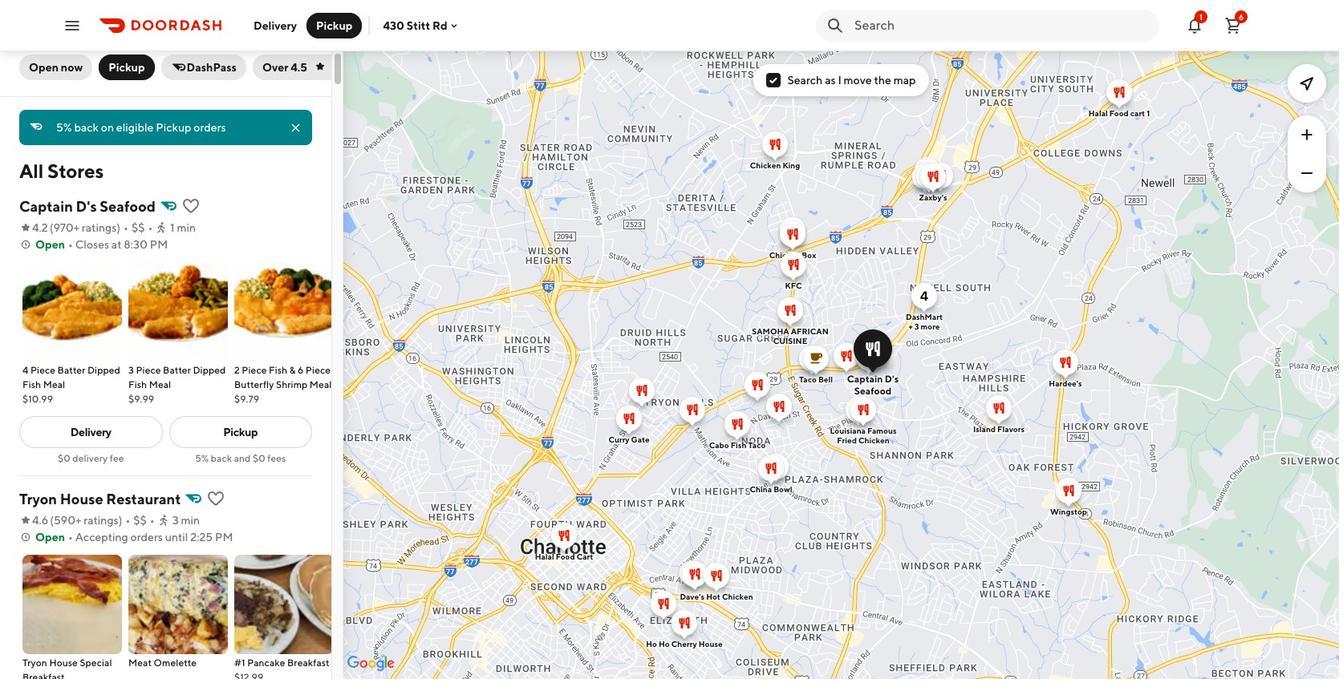 Task type: vqa. For each thing, say whether or not it's contained in the screenshot.
Halal Food cart 1
yes



Task type: locate. For each thing, give the bounding box(es) containing it.
1 horizontal spatial breakfast
[[287, 657, 330, 669]]

1 horizontal spatial 6
[[1239, 12, 1244, 21]]

cart
[[1130, 108, 1145, 118], [1130, 108, 1145, 118]]

0 vertical spatial breakfast
[[287, 657, 330, 669]]

0 vertical spatial 5%
[[56, 121, 72, 134]]

breakfast down tryon house special breakfast image
[[22, 672, 65, 680]]

cabo fish taco
[[709, 440, 766, 450], [709, 440, 766, 450]]

delivery up over
[[254, 19, 297, 32]]

halal food cart 1
[[1089, 108, 1150, 118], [1089, 108, 1150, 118]]

tryon house restaurant
[[19, 491, 181, 508]]

1 horizontal spatial dipped
[[193, 364, 226, 376]]

ratings up open • closes at 8:30 pm
[[82, 222, 117, 234]]

970+
[[53, 222, 80, 234]]

( 970+ ratings )
[[49, 222, 120, 234]]

1 horizontal spatial back
[[211, 453, 232, 465]]

tryon left special
[[22, 657, 47, 669]]

back left on
[[74, 121, 99, 134]]

restaurant
[[106, 491, 181, 508]]

1 dipped from the left
[[87, 364, 120, 376]]

zaxby's
[[919, 192, 947, 202], [919, 192, 947, 202]]

cherry
[[671, 639, 697, 649], [671, 639, 697, 649]]

fee
[[110, 453, 124, 465]]

0 vertical spatial min
[[177, 222, 196, 234]]

0 horizontal spatial batter
[[57, 364, 85, 376]]

• $$ up open • accepting orders until 2:25 pm
[[126, 514, 147, 527]]

min
[[177, 222, 196, 234], [181, 514, 200, 527]]

1 horizontal spatial $0
[[253, 453, 265, 465]]

0 horizontal spatial pickup button
[[99, 55, 155, 80]]

1 vertical spatial • $$
[[126, 514, 147, 527]]

0 vertical spatial (
[[49, 222, 53, 234]]

$0 right the and
[[253, 453, 265, 465]]

pickup
[[316, 19, 353, 32], [109, 61, 145, 74], [156, 121, 191, 134], [223, 426, 258, 439]]

breakfast inside #1 pancake breakfast button
[[287, 657, 330, 669]]

0 horizontal spatial pm
[[150, 238, 168, 251]]

3 piece batter dipped fish meal $9.99
[[128, 364, 226, 405]]

0 horizontal spatial 5%
[[56, 121, 72, 134]]

min down click to add this store to your saved list icon
[[177, 222, 196, 234]]

2 $0 from the left
[[253, 453, 265, 465]]

back for on
[[74, 121, 99, 134]]

taco
[[799, 374, 817, 384], [799, 374, 817, 384], [748, 440, 766, 450], [748, 440, 766, 450]]

0 vertical spatial delivery
[[254, 19, 297, 32]]

captain
[[19, 198, 73, 215], [847, 373, 883, 385], [847, 373, 883, 385]]

0 horizontal spatial $0
[[58, 453, 70, 465]]

2 meal from the left
[[149, 379, 171, 391]]

and
[[234, 453, 251, 465]]

0 horizontal spatial meal
[[43, 379, 65, 391]]

1 vertical spatial back
[[211, 453, 232, 465]]

• down 'restaurant'
[[150, 514, 155, 527]]

piece inside 4 piece batter dipped fish meal $10.99
[[30, 364, 55, 376]]

3 piece from the left
[[242, 364, 267, 376]]

piece up $9.99
[[136, 364, 161, 376]]

delivery up the $0 delivery fee
[[70, 426, 111, 439]]

batter inside 3 piece batter dipped fish meal $9.99
[[163, 364, 191, 376]]

$0 left delivery
[[58, 453, 70, 465]]

$0 delivery fee
[[58, 453, 124, 465]]

now
[[61, 61, 83, 74]]

until
[[165, 531, 188, 544]]

pickup up 5% back and $0 fees
[[223, 426, 258, 439]]

meal inside 3 piece batter dipped fish meal $9.99
[[149, 379, 171, 391]]

dipped inside 4 piece batter dipped fish meal $10.99
[[87, 364, 120, 376]]

$9.99
[[128, 393, 154, 405]]

tryon inside tryon house special breakfast
[[22, 657, 47, 669]]

hot
[[706, 592, 720, 602], [706, 592, 720, 602]]

0 horizontal spatial dipped
[[87, 364, 120, 376]]

back
[[74, 121, 99, 134], [211, 453, 232, 465]]

5% left the and
[[195, 453, 209, 465]]

pickup button right now on the top left
[[99, 55, 155, 80]]

fried
[[837, 435, 857, 445], [837, 435, 857, 445]]

0 vertical spatial open
[[29, 61, 59, 74]]

0 horizontal spatial back
[[74, 121, 99, 134]]

• $$
[[124, 222, 145, 234], [126, 514, 147, 527]]

0 vertical spatial • $$
[[124, 222, 145, 234]]

min up "2:25"
[[181, 514, 200, 527]]

0 vertical spatial $$
[[132, 222, 145, 234]]

( right 4.6
[[50, 514, 54, 527]]

more
[[921, 321, 940, 331], [921, 321, 940, 331]]

meal up $10.99
[[43, 379, 65, 391]]

6
[[1239, 12, 1244, 21], [298, 364, 304, 376]]

1 vertical spatial orders
[[130, 531, 163, 544]]

fees
[[267, 453, 286, 465]]

0 vertical spatial ratings
[[82, 222, 117, 234]]

batter inside 4 piece batter dipped fish meal $10.99
[[57, 364, 85, 376]]

0 vertical spatial )
[[117, 222, 120, 234]]

dipped for 4 piece batter dipped fish meal
[[87, 364, 120, 376]]

1 horizontal spatial meal
[[149, 379, 171, 391]]

• $$ for restaurant
[[126, 514, 147, 527]]

6 right '&'
[[298, 364, 304, 376]]

back left the and
[[211, 453, 232, 465]]

batter for $9.99
[[163, 364, 191, 376]]

pickup link
[[169, 417, 312, 449]]

1 vertical spatial 5%
[[195, 453, 209, 465]]

2:25
[[190, 531, 213, 544]]

1 vertical spatial )
[[119, 514, 122, 527]]

1 horizontal spatial batter
[[163, 364, 191, 376]]

4 piece from the left
[[306, 364, 331, 376]]

flavors
[[997, 424, 1025, 434], [997, 424, 1025, 434]]

1 batter from the left
[[57, 364, 85, 376]]

cabo
[[709, 440, 729, 450], [709, 440, 729, 450]]

0 horizontal spatial breakfast
[[22, 672, 65, 680]]

1 vertical spatial (
[[50, 514, 54, 527]]

)
[[117, 222, 120, 234], [119, 514, 122, 527]]

+
[[908, 321, 913, 331], [908, 321, 913, 331]]

) up at
[[117, 222, 120, 234]]

dave's hot chicken
[[680, 592, 753, 602], [680, 592, 753, 602]]

hardee's
[[1049, 378, 1082, 388], [1049, 378, 1082, 388]]

meal
[[43, 379, 65, 391], [149, 379, 171, 391], [310, 379, 332, 391]]

cart
[[576, 552, 593, 561], [576, 552, 593, 561]]

pm right "2:25"
[[215, 531, 233, 544]]

batter right 4
[[57, 364, 85, 376]]

3 meal from the left
[[310, 379, 332, 391]]

piece for 2
[[242, 364, 267, 376]]

1 horizontal spatial pm
[[215, 531, 233, 544]]

curry gate
[[608, 435, 649, 444], [608, 435, 649, 444]]

• left '1 min'
[[148, 222, 153, 234]]

Store search: begin typing to search for stores available on DoorDash text field
[[855, 16, 1150, 34]]

meal right the shrimp
[[310, 379, 332, 391]]

ratings
[[82, 222, 117, 234], [84, 514, 119, 527]]

4 piece batter dipped fish meal image
[[22, 262, 122, 362]]

0 horizontal spatial 6
[[298, 364, 304, 376]]

1 meal from the left
[[43, 379, 65, 391]]

special
[[80, 657, 112, 669]]

open down 4.2
[[35, 238, 65, 251]]

dave's
[[680, 592, 704, 602], [680, 592, 704, 602]]

wingstop
[[1050, 507, 1087, 516], [1050, 507, 1087, 516]]

open left now on the top left
[[29, 61, 59, 74]]

1 horizontal spatial orders
[[194, 121, 226, 134]]

famous
[[867, 426, 897, 435], [867, 426, 897, 435]]

0 vertical spatial pickup button
[[307, 12, 362, 38]]

0 vertical spatial tryon
[[19, 491, 57, 508]]

captain d's seafood
[[19, 198, 156, 215], [847, 373, 899, 397], [847, 373, 899, 397]]

$9.79
[[234, 393, 259, 405]]

2 piece from the left
[[136, 364, 161, 376]]

5% for 5% back on eligible pickup orders
[[56, 121, 72, 134]]

0 vertical spatial orders
[[194, 121, 226, 134]]

ratings for d's
[[82, 222, 117, 234]]

1 vertical spatial delivery
[[70, 426, 111, 439]]

2 dipped from the left
[[193, 364, 226, 376]]

• up open • accepting orders until 2:25 pm
[[126, 514, 130, 527]]

delivery button
[[244, 12, 307, 38]]

food
[[1109, 108, 1129, 118], [1109, 108, 1129, 118], [556, 552, 575, 561], [556, 552, 575, 561]]

1 horizontal spatial delivery
[[254, 19, 297, 32]]

piece right '&'
[[306, 364, 331, 376]]

king
[[782, 160, 800, 170], [782, 160, 800, 170]]

) for seafood
[[117, 222, 120, 234]]

pickup right now on the top left
[[109, 61, 145, 74]]

0 vertical spatial 6
[[1239, 12, 1244, 21]]

pickup up over 4.5 button
[[316, 19, 353, 32]]

dipped inside 3 piece batter dipped fish meal $9.99
[[193, 364, 226, 376]]

2 batter from the left
[[163, 364, 191, 376]]

d's
[[76, 198, 97, 215], [885, 373, 899, 385], [885, 373, 899, 385]]

pickup button up over 4.5 button
[[307, 12, 362, 38]]

tryon for tryon house restaurant
[[19, 491, 57, 508]]

6 right notification bell icon at the top right of page
[[1239, 12, 1244, 21]]

piece right 4
[[30, 364, 55, 376]]

breakfast right pancake
[[287, 657, 330, 669]]

0 horizontal spatial orders
[[130, 531, 163, 544]]

1 vertical spatial pm
[[215, 531, 233, 544]]

recenter the map image
[[1298, 74, 1317, 93]]

) up open • accepting orders until 2:25 pm
[[119, 514, 122, 527]]

2 horizontal spatial meal
[[310, 379, 332, 391]]

taco bell
[[799, 374, 833, 384], [799, 374, 833, 384]]

1 vertical spatial breakfast
[[22, 672, 65, 680]]

$$ up open • accepting orders until 2:25 pm
[[133, 514, 147, 527]]

eligible
[[116, 121, 154, 134]]

2 vertical spatial open
[[35, 531, 65, 544]]

• up '8:30'
[[124, 222, 128, 234]]

4.6
[[32, 514, 48, 527]]

430 stitt rd button
[[383, 19, 460, 32]]

1 vertical spatial $$
[[133, 514, 147, 527]]

piece inside 3 piece batter dipped fish meal $9.99
[[136, 364, 161, 376]]

dipped left '2'
[[193, 364, 226, 376]]

$$
[[132, 222, 145, 234], [133, 514, 147, 527]]

chicken king
[[750, 160, 800, 170], [750, 160, 800, 170]]

pm
[[150, 238, 168, 251], [215, 531, 233, 544]]

tryon house special breakfast button
[[22, 555, 122, 680]]

1 vertical spatial 6
[[298, 364, 304, 376]]

3 inside 3 piece batter dipped fish meal $9.99
[[128, 364, 134, 376]]

ratings for house
[[84, 514, 119, 527]]

delivery
[[254, 19, 297, 32], [70, 426, 111, 439]]

louisiana famous fried chicken
[[830, 426, 897, 445], [830, 426, 897, 445]]

tryon up 4.6
[[19, 491, 57, 508]]

1
[[1200, 12, 1203, 21], [1147, 108, 1150, 118], [1147, 108, 1150, 118], [170, 222, 175, 234]]

1 vertical spatial pickup button
[[99, 55, 155, 80]]

breakfast
[[287, 657, 330, 669], [22, 672, 65, 680]]

( right 4.2
[[49, 222, 53, 234]]

open down 4.6
[[35, 531, 65, 544]]

dipped
[[87, 364, 120, 376], [193, 364, 226, 376]]

accepting
[[75, 531, 128, 544]]

1 vertical spatial tryon
[[22, 657, 47, 669]]

(
[[49, 222, 53, 234], [50, 514, 54, 527]]

meal up $9.99
[[149, 379, 171, 391]]

notification bell image
[[1185, 16, 1205, 35]]

delivery inside button
[[254, 19, 297, 32]]

orders left until
[[130, 531, 163, 544]]

1 piece from the left
[[30, 364, 55, 376]]

piece up butterfly
[[242, 364, 267, 376]]

open
[[29, 61, 59, 74], [35, 238, 65, 251], [35, 531, 65, 544]]

5% up all stores
[[56, 121, 72, 134]]

1 vertical spatial min
[[181, 514, 200, 527]]

dipped up delivery link
[[87, 364, 120, 376]]

( for captain
[[49, 222, 53, 234]]

1 vertical spatial ratings
[[84, 514, 119, 527]]

1 vertical spatial open
[[35, 238, 65, 251]]

0 vertical spatial back
[[74, 121, 99, 134]]

ratings up accepting
[[84, 514, 119, 527]]

3 min
[[172, 514, 200, 527]]

omelette
[[154, 657, 197, 669]]

Search as I move the map checkbox
[[767, 73, 781, 87]]

$$ up '8:30'
[[132, 222, 145, 234]]

batter down '3 piece batter dipped fish meal' image
[[163, 364, 191, 376]]

1 horizontal spatial 5%
[[195, 453, 209, 465]]

pm right '8:30'
[[150, 238, 168, 251]]

orders down dashpass
[[194, 121, 226, 134]]

• $$ up '8:30'
[[124, 222, 145, 234]]

0 horizontal spatial delivery
[[70, 426, 111, 439]]

meal inside 4 piece batter dipped fish meal $10.99
[[43, 379, 65, 391]]

island
[[973, 424, 996, 434], [973, 424, 996, 434]]

•
[[124, 222, 128, 234], [148, 222, 153, 234], [68, 238, 73, 251], [126, 514, 130, 527], [150, 514, 155, 527], [68, 531, 73, 544]]

tryon
[[19, 491, 57, 508], [22, 657, 47, 669]]

5%
[[56, 121, 72, 134], [195, 453, 209, 465]]

0 vertical spatial pm
[[150, 238, 168, 251]]

seafood
[[100, 198, 156, 215], [854, 385, 891, 397], [854, 385, 891, 397]]



Task type: describe. For each thing, give the bounding box(es) containing it.
stitt
[[407, 19, 430, 32]]

stores
[[47, 160, 104, 182]]

over 4.5 button
[[253, 55, 360, 80]]

open now button
[[19, 55, 92, 80]]

as
[[825, 74, 836, 87]]

( for tryon
[[50, 514, 54, 527]]

open inside button
[[29, 61, 59, 74]]

over
[[262, 61, 288, 74]]

&
[[290, 364, 296, 376]]

6 inside button
[[1239, 12, 1244, 21]]

6 inside 2 piece fish & 6 piece butterfly shrimp meal $9.79
[[298, 364, 304, 376]]

590+
[[54, 514, 81, 527]]

fish inside 3 piece batter dipped fish meal $9.99
[[128, 379, 147, 391]]

4.5
[[291, 61, 307, 74]]

delivery for delivery button
[[254, 19, 297, 32]]

2 piece fish & 6 piece butterfly shrimp meal image
[[234, 262, 334, 362]]

open • accepting orders until 2:25 pm
[[35, 531, 233, 544]]

1 min
[[170, 222, 196, 234]]

back for and
[[211, 453, 232, 465]]

meal for $9.99
[[149, 379, 171, 391]]

at
[[111, 238, 122, 251]]

2 piece fish & 6 piece butterfly shrimp meal $9.79
[[234, 364, 332, 405]]

tryon house special breakfast image
[[22, 555, 122, 655]]

breakfast inside tryon house special breakfast
[[22, 672, 65, 680]]

open for captain
[[35, 238, 65, 251]]

delivery link
[[19, 417, 163, 449]]

#1 pancake breakfast
[[234, 657, 330, 669]]

meat
[[128, 657, 152, 669]]

• $$ for seafood
[[124, 222, 145, 234]]

zoom out image
[[1298, 164, 1317, 183]]

dipped for 3 piece batter dipped fish meal
[[193, 364, 226, 376]]

5% back and $0 fees
[[195, 453, 286, 465]]

pickup right eligible
[[156, 121, 191, 134]]

dashpass button
[[161, 55, 246, 80]]

430
[[383, 19, 404, 32]]

open menu image
[[63, 16, 82, 35]]

fish inside 2 piece fish & 6 piece butterfly shrimp meal $9.79
[[269, 364, 288, 376]]

zoom in image
[[1298, 125, 1317, 144]]

click to add this store to your saved list image
[[207, 490, 226, 509]]

5% back on eligible pickup orders
[[56, 121, 226, 134]]

dashpass
[[187, 61, 237, 74]]

pickup for pickup "button" to the right
[[316, 19, 353, 32]]

map region
[[281, 30, 1340, 680]]

house inside tryon house special breakfast
[[49, 657, 78, 669]]

meat omelette button
[[128, 555, 228, 671]]

on
[[101, 121, 114, 134]]

tryon for tryon house special breakfast
[[22, 657, 47, 669]]

min for seafood
[[177, 222, 196, 234]]

meal for $10.99
[[43, 379, 65, 391]]

8:30
[[124, 238, 148, 251]]

open for tryon
[[35, 531, 65, 544]]

• down '970+'
[[68, 238, 73, 251]]

closes
[[75, 238, 109, 251]]

piece for 3
[[136, 364, 161, 376]]

search as i move the map
[[788, 74, 916, 87]]

average rating of 4.6 out of 5 element
[[19, 513, 48, 529]]

) for restaurant
[[119, 514, 122, 527]]

all
[[19, 160, 44, 182]]

delivery for delivery link
[[70, 426, 111, 439]]

map
[[894, 74, 916, 87]]

rd
[[433, 19, 448, 32]]

$$ for restaurant
[[133, 514, 147, 527]]

#1
[[234, 657, 245, 669]]

butterfly
[[234, 379, 274, 391]]

meat omelette
[[128, 657, 197, 669]]

over 4.5
[[262, 61, 307, 74]]

1 $0 from the left
[[58, 453, 70, 465]]

move
[[844, 74, 872, 87]]

the
[[874, 74, 892, 87]]

• down 590+
[[68, 531, 73, 544]]

meat omelette image
[[128, 555, 228, 655]]

i
[[838, 74, 842, 87]]

pancake
[[247, 657, 285, 669]]

3 piece batter dipped fish meal image
[[128, 262, 228, 362]]

delivery
[[72, 453, 108, 465]]

average rating of 4.2 out of 5 element
[[19, 220, 48, 236]]

$10.99
[[22, 393, 53, 405]]

6 button
[[1218, 9, 1250, 41]]

4
[[22, 364, 28, 376]]

click to add this store to your saved list image
[[181, 197, 200, 216]]

430 stitt rd
[[383, 19, 448, 32]]

min for restaurant
[[181, 514, 200, 527]]

( 590+ ratings )
[[50, 514, 122, 527]]

fish inside 4 piece batter dipped fish meal $10.99
[[22, 379, 41, 391]]

1 horizontal spatial pickup button
[[307, 12, 362, 38]]

pickup for pickup link on the bottom of the page
[[223, 426, 258, 439]]

#1 pancake breakfast button
[[234, 555, 334, 680]]

piece for 4
[[30, 364, 55, 376]]

$$ for seafood
[[132, 222, 145, 234]]

all stores
[[19, 160, 104, 182]]

2 items, open order cart image
[[1224, 16, 1243, 35]]

shrimp
[[276, 379, 308, 391]]

batter for $10.99
[[57, 364, 85, 376]]

#1 pancake breakfast image
[[234, 555, 334, 655]]

pickup for pickup "button" to the bottom
[[109, 61, 145, 74]]

2
[[234, 364, 240, 376]]

open now
[[29, 61, 83, 74]]

search
[[788, 74, 823, 87]]

5% for 5% back and $0 fees
[[195, 453, 209, 465]]

open • closes at 8:30 pm
[[35, 238, 168, 251]]

4 piece batter dipped fish meal $10.99
[[22, 364, 120, 405]]

tryon house special breakfast
[[22, 657, 112, 680]]

4.2
[[32, 222, 48, 234]]

meal inside 2 piece fish & 6 piece butterfly shrimp meal $9.79
[[310, 379, 332, 391]]

powered by google image
[[348, 657, 395, 673]]



